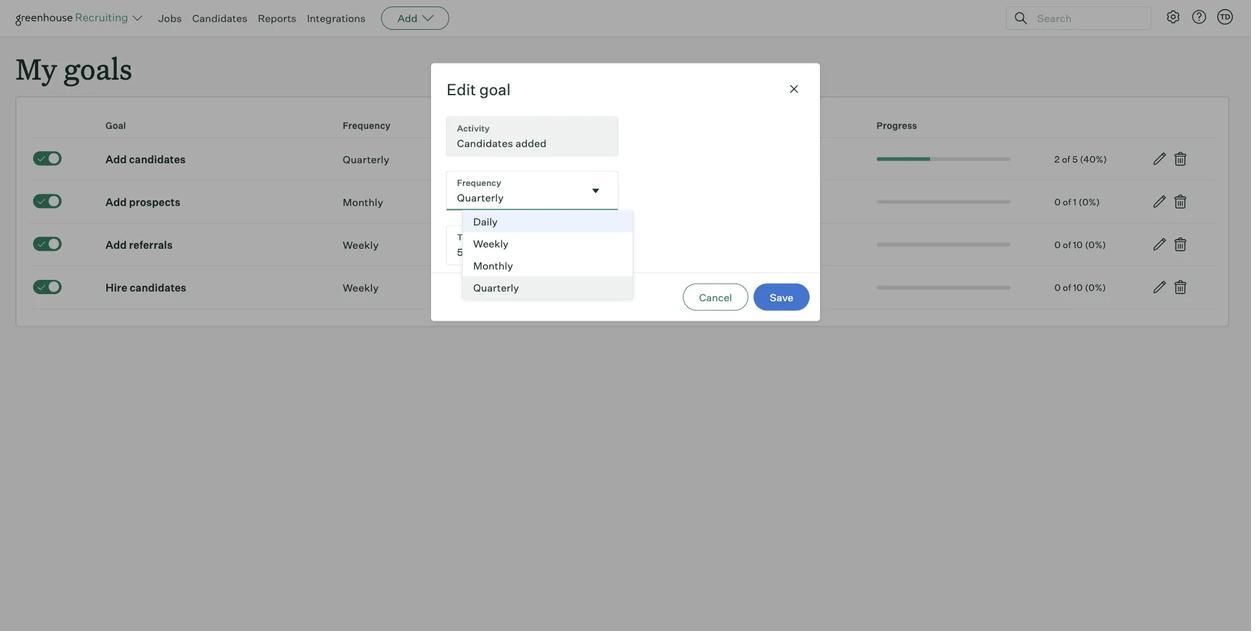 Task type: locate. For each thing, give the bounding box(es) containing it.
31,
[[661, 153, 675, 166], [650, 196, 664, 209]]

2 of 5 (40%)
[[1055, 153, 1107, 165]]

29, for add referrals
[[658, 238, 674, 251]]

2 10 from the top
[[1073, 282, 1083, 293]]

1 vertical spatial 10
[[1073, 282, 1083, 293]]

2 remove goal icon image from the top
[[1173, 194, 1188, 210]]

2 october 23, 2023 - october 29, 2023 from the top
[[521, 281, 702, 294]]

0 vertical spatial 0
[[1055, 196, 1061, 208]]

0 vertical spatial october 23, 2023 - october 29, 2023
[[521, 238, 702, 251]]

23, up monthly option
[[563, 238, 579, 251]]

4 edit goal icon image from the top
[[1152, 280, 1168, 295]]

2 23, from the top
[[563, 281, 579, 294]]

add
[[397, 12, 418, 25], [106, 153, 127, 166], [106, 196, 127, 209], [106, 238, 127, 251]]

candidates right the hire
[[130, 281, 186, 294]]

1 10 from the top
[[1073, 239, 1083, 250]]

1 vertical spatial 0 of 10 (0%)
[[1055, 282, 1106, 293]]

add for add prospects
[[106, 196, 127, 209]]

1 vertical spatial october 23, 2023 - october 29, 2023
[[521, 281, 702, 294]]

0 vertical spatial 0 of 10 (0%)
[[1055, 239, 1106, 250]]

1 vertical spatial monthly
[[473, 259, 513, 272]]

jobs
[[158, 12, 182, 25]]

0 vertical spatial 31,
[[661, 153, 675, 166]]

1 vertical spatial quarterly
[[473, 281, 519, 294]]

reports link
[[258, 12, 297, 25]]

3 0 from the top
[[1055, 282, 1061, 293]]

None text field
[[447, 171, 584, 210]]

3 progress bar from the top
[[877, 243, 1011, 247]]

quarterly option
[[463, 276, 633, 298]]

weekly
[[473, 237, 509, 250], [343, 238, 379, 251], [343, 281, 379, 294]]

1 vertical spatial 23,
[[563, 281, 579, 294]]

weekly for add referrals
[[343, 238, 379, 251]]

edit goal icon image for add referrals
[[1152, 237, 1168, 252]]

goal
[[106, 120, 126, 131]]

4 remove goal icon image from the top
[[1173, 280, 1188, 295]]

0 vertical spatial (0%)
[[1079, 196, 1100, 208]]

0 vertical spatial quarterly
[[343, 153, 389, 166]]

1 vertical spatial candidates
[[130, 281, 186, 294]]

2 0 of 10 (0%) from the top
[[1055, 282, 1106, 293]]

hire candidates
[[106, 281, 186, 294]]

0 vertical spatial monthly
[[343, 196, 383, 209]]

quarterly down frequency
[[343, 153, 389, 166]]

2 29, from the top
[[658, 281, 674, 294]]

(0%)
[[1079, 196, 1100, 208], [1085, 239, 1106, 250], [1085, 282, 1106, 293]]

None field
[[447, 117, 618, 156], [447, 171, 618, 210], [447, 117, 618, 156]]

candidates
[[129, 153, 186, 166], [130, 281, 186, 294]]

31, for october
[[650, 196, 664, 209]]

remove goal icon image for add referrals
[[1173, 237, 1188, 252]]

october 23, 2023 - october 29, 2023 for hire candidates
[[521, 281, 702, 294]]

add button
[[381, 6, 449, 30]]

1 vertical spatial 31,
[[650, 196, 664, 209]]

- for hire candidates
[[609, 281, 614, 294]]

0 vertical spatial candidates
[[129, 153, 186, 166]]

progress bar
[[877, 157, 1011, 161], [877, 200, 1011, 204], [877, 243, 1011, 247], [877, 286, 1011, 290]]

weekly for daily
[[473, 237, 509, 250]]

1 29, from the top
[[658, 238, 674, 251]]

0 of 10 (0%)
[[1055, 239, 1106, 250], [1055, 282, 1106, 293]]

0 vertical spatial 10
[[1073, 239, 1083, 250]]

close modal icon image
[[786, 81, 802, 97]]

2 vertical spatial (0%)
[[1085, 282, 1106, 293]]

(0%) for add prospects
[[1079, 196, 1100, 208]]

0 for add referrals
[[1055, 239, 1061, 250]]

remove goal icon image for add candidates
[[1173, 151, 1188, 167]]

1 1, from the top
[[563, 153, 570, 166]]

0 vertical spatial 1,
[[563, 153, 570, 166]]

my
[[16, 49, 57, 88]]

add candidates
[[106, 153, 186, 166]]

save button
[[754, 284, 810, 311]]

2 edit goal icon image from the top
[[1152, 194, 1168, 210]]

add for add
[[397, 12, 418, 25]]

- for add referrals
[[609, 238, 614, 251]]

3 edit goal icon image from the top
[[1152, 237, 1168, 252]]

1 horizontal spatial monthly
[[473, 259, 513, 272]]

time period
[[521, 120, 575, 131]]

edit goal icon image
[[1152, 151, 1168, 167], [1152, 194, 1168, 210], [1152, 237, 1168, 252], [1152, 280, 1168, 295]]

1, down 'period'
[[563, 153, 570, 166]]

2
[[1055, 153, 1060, 165]]

frequency
[[343, 120, 391, 131]]

december
[[608, 153, 659, 166]]

29, for hire candidates
[[658, 281, 674, 294]]

1 vertical spatial (0%)
[[1085, 239, 1106, 250]]

29,
[[658, 238, 674, 251], [658, 281, 674, 294]]

1 0 from the top
[[1055, 196, 1061, 208]]

0 for add prospects
[[1055, 196, 1061, 208]]

monthly
[[343, 196, 383, 209], [473, 259, 513, 272]]

add for add referrals
[[106, 238, 127, 251]]

0
[[1055, 196, 1061, 208], [1055, 239, 1061, 250], [1055, 282, 1061, 293]]

2 vertical spatial 0
[[1055, 282, 1061, 293]]

1 progress bar from the top
[[877, 157, 1011, 161]]

31, down december
[[650, 196, 664, 209]]

list box
[[462, 210, 633, 299]]

of
[[1062, 153, 1070, 165], [1063, 196, 1071, 208], [1063, 239, 1071, 250], [1063, 282, 1071, 293]]

23, down monthly option
[[563, 281, 579, 294]]

referrals
[[129, 238, 173, 251]]

10
[[1073, 239, 1083, 250], [1073, 282, 1083, 293]]

Target value number field
[[447, 226, 618, 265]]

configure image
[[1166, 9, 1181, 25]]

0 vertical spatial 29,
[[658, 238, 674, 251]]

quarterly
[[343, 153, 389, 166], [473, 281, 519, 294]]

integrations link
[[307, 12, 366, 25]]

3 remove goal icon image from the top
[[1173, 237, 1188, 252]]

none field toggle flyout
[[447, 171, 618, 210]]

0 of 1 (0%)
[[1055, 196, 1100, 208]]

weekly inside option
[[473, 237, 509, 250]]

october 23, 2023 - october 29, 2023
[[521, 238, 702, 251], [521, 281, 702, 294]]

2 1, from the top
[[563, 196, 570, 209]]

-
[[601, 153, 605, 166], [601, 196, 605, 209], [609, 238, 614, 251], [609, 281, 614, 294]]

2023
[[573, 153, 598, 166], [677, 153, 703, 166], [573, 196, 598, 209], [666, 196, 692, 209], [581, 238, 607, 251], [676, 238, 702, 251], [581, 281, 607, 294], [676, 281, 702, 294]]

Search text field
[[1034, 9, 1139, 28]]

1 edit goal icon image from the top
[[1152, 151, 1168, 167]]

integrations
[[307, 12, 366, 25]]

1,
[[563, 153, 570, 166], [563, 196, 570, 209]]

candidates up 'prospects'
[[129, 153, 186, 166]]

23,
[[563, 238, 579, 251], [563, 281, 579, 294]]

quarterly down target value number field
[[473, 281, 519, 294]]

td button
[[1215, 6, 1236, 27]]

1 horizontal spatial quarterly
[[473, 281, 519, 294]]

10 for hire candidates
[[1073, 282, 1083, 293]]

progress bar for add candidates
[[877, 157, 1011, 161]]

october
[[521, 153, 561, 166], [521, 196, 561, 209], [608, 196, 648, 209], [521, 238, 561, 251], [616, 238, 656, 251], [521, 281, 561, 294], [616, 281, 656, 294]]

31, right december
[[661, 153, 675, 166]]

5
[[1072, 153, 1078, 165]]

1 vertical spatial 0
[[1055, 239, 1061, 250]]

1 remove goal icon image from the top
[[1173, 151, 1188, 167]]

4 progress bar from the top
[[877, 286, 1011, 290]]

1 23, from the top
[[563, 238, 579, 251]]

1 vertical spatial 1,
[[563, 196, 570, 209]]

None text field
[[447, 117, 607, 156]]

0 horizontal spatial quarterly
[[343, 153, 389, 166]]

1 0 of 10 (0%) from the top
[[1055, 239, 1106, 250]]

2 progress bar from the top
[[877, 200, 1011, 204]]

None checkbox
[[33, 152, 62, 166], [33, 194, 62, 209], [33, 237, 62, 251], [33, 280, 62, 294], [33, 152, 62, 166], [33, 194, 62, 209], [33, 237, 62, 251], [33, 280, 62, 294]]

0 vertical spatial 23,
[[563, 238, 579, 251]]

1, up 'daily' option
[[563, 196, 570, 209]]

1 october 23, 2023 - october 29, 2023 from the top
[[521, 238, 702, 251]]

edit goal icon image for add prospects
[[1152, 194, 1168, 210]]

2 0 from the top
[[1055, 239, 1061, 250]]

add inside 'popup button'
[[397, 12, 418, 25]]

progress bar for hire candidates
[[877, 286, 1011, 290]]

daily
[[473, 215, 498, 228]]

period
[[546, 120, 575, 131]]

remove goal icon image
[[1173, 151, 1188, 167], [1173, 194, 1188, 210], [1173, 237, 1188, 252], [1173, 280, 1188, 295]]

progress bar for add referrals
[[877, 243, 1011, 247]]

1 vertical spatial 29,
[[658, 281, 674, 294]]



Task type: describe. For each thing, give the bounding box(es) containing it.
of for add prospects
[[1063, 196, 1071, 208]]

candidates for add candidates
[[129, 153, 186, 166]]

td button
[[1218, 9, 1233, 25]]

weekly option
[[463, 232, 633, 254]]

of for hire candidates
[[1063, 282, 1071, 293]]

progress bar for add prospects
[[877, 200, 1011, 204]]

0 of 10 (0%) for add referrals
[[1055, 239, 1106, 250]]

list box containing daily
[[462, 210, 633, 299]]

remove goal icon image for hire candidates
[[1173, 280, 1188, 295]]

remove goal icon image for add prospects
[[1173, 194, 1188, 210]]

add prospects
[[106, 196, 180, 209]]

save
[[770, 291, 794, 304]]

candidates
[[192, 12, 247, 25]]

1, for october
[[563, 196, 570, 209]]

(0%) for hire candidates
[[1085, 282, 1106, 293]]

1, for december
[[563, 153, 570, 166]]

monthly option
[[463, 254, 633, 276]]

td
[[1220, 12, 1231, 21]]

daily option
[[463, 210, 633, 232]]

october 1, 2023 - december 31, 2023
[[521, 153, 703, 166]]

1
[[1073, 196, 1077, 208]]

0 horizontal spatial monthly
[[343, 196, 383, 209]]

edit goal
[[447, 79, 511, 99]]

23, for add referrals
[[563, 238, 579, 251]]

of for add candidates
[[1062, 153, 1070, 165]]

goals
[[64, 49, 132, 88]]

time
[[521, 120, 544, 131]]

10 for add referrals
[[1073, 239, 1083, 250]]

greenhouse recruiting image
[[16, 10, 132, 26]]

(0%) for add referrals
[[1085, 239, 1106, 250]]

add referrals
[[106, 238, 173, 251]]

23, for hire candidates
[[563, 281, 579, 294]]

cancel
[[699, 291, 732, 304]]

add for add candidates
[[106, 153, 127, 166]]

october 1, 2023 - october 31, 2023
[[521, 196, 692, 209]]

goal
[[479, 79, 511, 99]]

toggle flyout image
[[589, 184, 602, 197]]

reports
[[258, 12, 297, 25]]

(40%)
[[1080, 153, 1107, 165]]

progress
[[877, 120, 917, 131]]

0 of 10 (0%) for hire candidates
[[1055, 282, 1106, 293]]

edit goal icon image for hire candidates
[[1152, 280, 1168, 295]]

31, for december
[[661, 153, 675, 166]]

my goals
[[16, 49, 132, 88]]

edit goal icon image for add candidates
[[1152, 151, 1168, 167]]

candidates link
[[192, 12, 247, 25]]

- for add candidates
[[601, 153, 605, 166]]

weekly for hire candidates
[[343, 281, 379, 294]]

jobs link
[[158, 12, 182, 25]]

candidates for hire candidates
[[130, 281, 186, 294]]

october 23, 2023 - october 29, 2023 for add referrals
[[521, 238, 702, 251]]

monthly inside option
[[473, 259, 513, 272]]

of for add referrals
[[1063, 239, 1071, 250]]

- for add prospects
[[601, 196, 605, 209]]

hire
[[106, 281, 127, 294]]

prospects
[[129, 196, 180, 209]]

0 for hire candidates
[[1055, 282, 1061, 293]]

quarterly inside option
[[473, 281, 519, 294]]

edit
[[447, 79, 476, 99]]

cancel button
[[683, 284, 748, 311]]



Task type: vqa. For each thing, say whether or not it's contained in the screenshot.
Add candidates
yes



